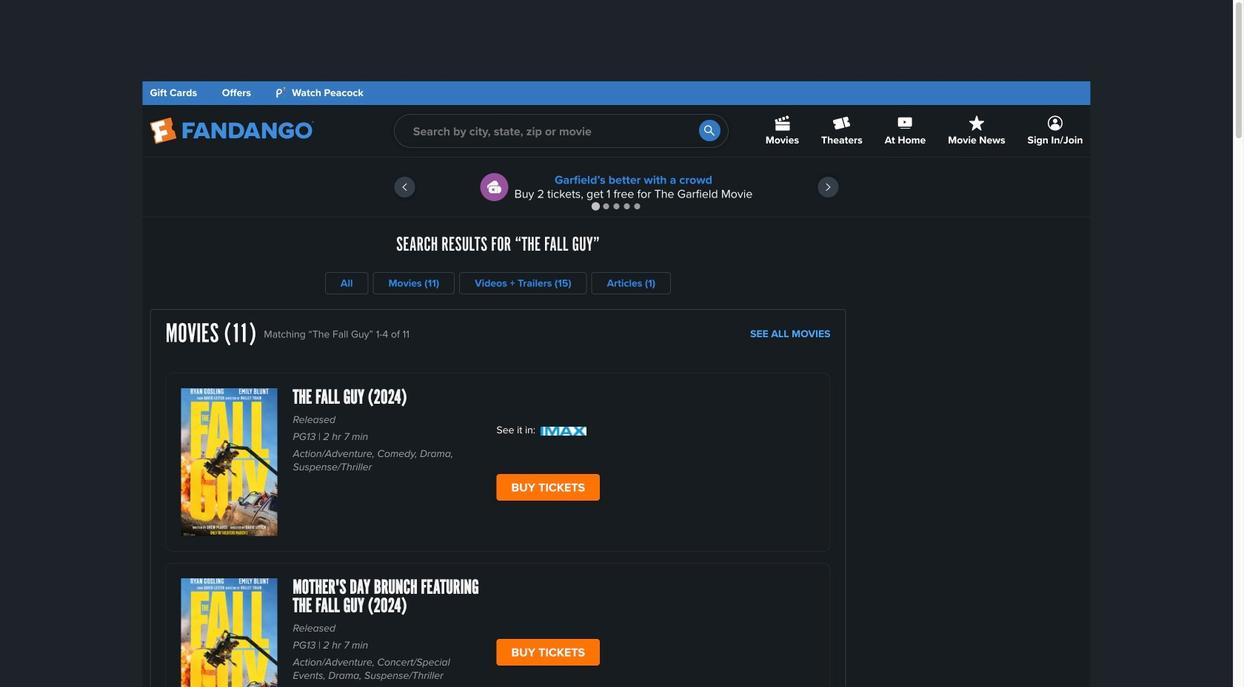 Task type: vqa. For each thing, say whether or not it's contained in the screenshot.
password hide image
no



Task type: locate. For each thing, give the bounding box(es) containing it.
mother's day brunch featuring the fall guy (2024) image
[[181, 579, 277, 688]]

region
[[143, 158, 1090, 217]]

None search field
[[394, 114, 729, 148]]



Task type: describe. For each thing, give the bounding box(es) containing it.
offer icon image
[[480, 173, 508, 201]]

select a slide to show tab list
[[143, 201, 1090, 212]]

the fall guy (2024) image
[[181, 389, 277, 537]]

Search by city, state, zip or movie text field
[[394, 114, 729, 148]]



